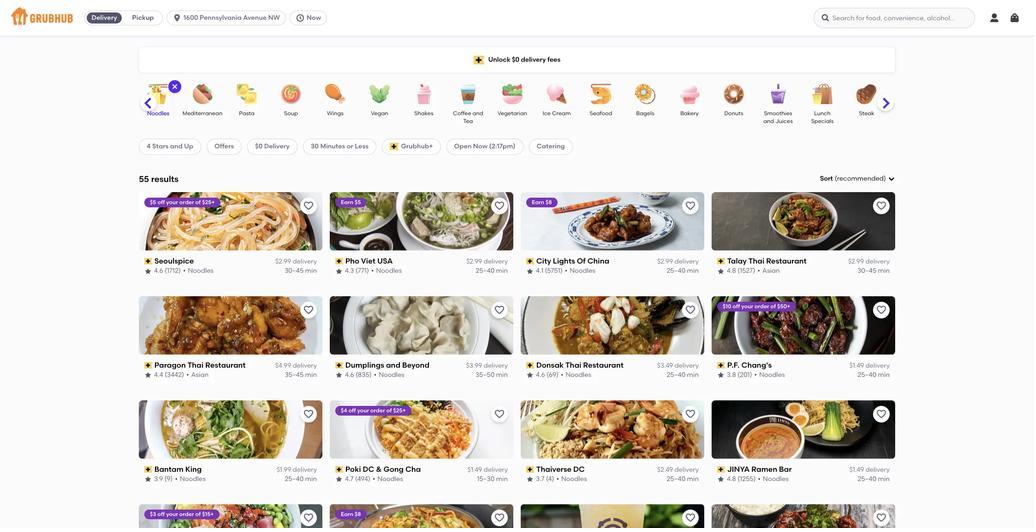Task type: vqa. For each thing, say whether or not it's contained in the screenshot.
Seoulspice THE "ORDER"
yes



Task type: locate. For each thing, give the bounding box(es) containing it.
star icon image left 3.8 on the bottom of the page
[[717, 372, 725, 379]]

• noodles for poki dc & gong cha
[[373, 476, 403, 484]]

1 horizontal spatial thai
[[565, 361, 581, 370]]

subscription pass image for thaiverse dc
[[526, 467, 535, 473]]

$3
[[150, 512, 156, 518]]

dc for thaiverse
[[573, 465, 585, 474]]

4.6 left the (1712)
[[154, 267, 163, 275]]

$2.99
[[275, 258, 291, 266], [466, 258, 482, 266], [657, 258, 673, 266], [848, 258, 864, 266]]

0 horizontal spatial $0
[[255, 143, 263, 151]]

1 horizontal spatial 4.6
[[345, 372, 354, 379]]

0 horizontal spatial asian
[[191, 372, 209, 379]]

0 horizontal spatial grubhub plus flag logo image
[[390, 143, 399, 151]]

dc
[[363, 465, 374, 474], [573, 465, 585, 474]]

restaurant down donsak thai restaurant  logo
[[583, 361, 624, 370]]

asian down paragon thai restaurant at the bottom
[[191, 372, 209, 379]]

grubhub plus flag logo image left unlock
[[474, 56, 485, 64]]

subscription pass image for paragon thai restaurant
[[144, 363, 153, 369]]

• right (835)
[[374, 372, 377, 379]]

off right $3
[[157, 512, 165, 518]]

lunch specials
[[811, 110, 834, 125]]

and
[[473, 110, 483, 117], [764, 118, 774, 125], [170, 143, 183, 151], [386, 361, 400, 370]]

results
[[151, 174, 179, 184]]

0 vertical spatial subscription pass image
[[717, 258, 726, 265]]

noodles right the (1712)
[[188, 267, 214, 275]]

shakes
[[414, 110, 433, 117]]

save this restaurant image
[[303, 201, 314, 212], [494, 201, 505, 212], [685, 201, 696, 212], [876, 201, 887, 212], [303, 305, 314, 316], [303, 409, 314, 420], [494, 409, 505, 420], [685, 409, 696, 420], [876, 409, 887, 420], [494, 513, 505, 524], [685, 513, 696, 524], [876, 513, 887, 524]]

3.8
[[727, 372, 736, 379]]

• noodles down usa
[[371, 267, 402, 275]]

• right '(1527)'
[[758, 267, 760, 275]]

star icon image for poki dc & gong cha
[[335, 476, 343, 484]]

1 horizontal spatial earn $8
[[532, 199, 552, 206]]

star icon image left 4.7
[[335, 476, 343, 484]]

4.6 left (69)
[[536, 372, 545, 379]]

$10 off your order of $50+
[[723, 303, 791, 310]]

1 vertical spatial delivery
[[264, 143, 290, 151]]

0 horizontal spatial • asian
[[186, 372, 209, 379]]

1 horizontal spatial 30–45
[[858, 267, 877, 275]]

jinya
[[727, 465, 750, 474]]

• noodles down king
[[175, 476, 206, 484]]

0 horizontal spatial $8
[[355, 512, 361, 518]]

30–45
[[285, 267, 304, 275], [858, 267, 877, 275]]

3 $2.99 from the left
[[657, 258, 673, 266]]

$3.99
[[466, 362, 482, 370]]

off for seoulspice
[[157, 199, 165, 206]]

grubhub plus flag logo image left grubhub+ at the top of the page
[[390, 143, 399, 151]]

noodles
[[147, 110, 169, 117], [188, 267, 214, 275], [376, 267, 402, 275], [570, 267, 596, 275], [379, 372, 405, 379], [566, 372, 592, 379], [759, 372, 785, 379], [180, 476, 206, 484], [378, 476, 403, 484], [561, 476, 587, 484], [763, 476, 789, 484]]

star icon image for donsak thai restaurant
[[526, 372, 534, 379]]

paragon thai restaurant
[[154, 361, 246, 370]]

subscription pass image left jinya
[[717, 467, 726, 473]]

now right nw
[[307, 14, 321, 22]]

0 vertical spatial $0
[[512, 56, 520, 64]]

delivery for p.f. chang's
[[866, 362, 890, 370]]

delivery
[[92, 14, 117, 22], [264, 143, 290, 151]]

noodles down bar
[[763, 476, 789, 484]]

1 horizontal spatial $5
[[355, 199, 361, 206]]

grubhub plus flag logo image
[[474, 56, 485, 64], [390, 143, 399, 151]]

restaurant
[[766, 257, 807, 266], [205, 361, 246, 370], [583, 361, 624, 370]]

off right $4
[[349, 408, 356, 414]]

• asian down talay thai restaurant
[[758, 267, 780, 275]]

(2:17pm)
[[489, 143, 516, 151]]

talay
[[727, 257, 747, 266]]

earn $8 for city lights of china logo
[[532, 199, 552, 206]]

1 vertical spatial subscription pass image
[[717, 363, 726, 369]]

delivery down the soup
[[264, 143, 290, 151]]

• noodles for bantam king
[[175, 476, 206, 484]]

1 horizontal spatial dc
[[573, 465, 585, 474]]

delivery for bantam king
[[293, 466, 317, 474]]

your for p.f. chang's
[[742, 303, 753, 310]]

1 vertical spatial grubhub plus flag logo image
[[390, 143, 399, 151]]

• noodles right the (1712)
[[183, 267, 214, 275]]

0 vertical spatial $25+
[[202, 199, 215, 206]]

0 vertical spatial grubhub plus flag logo image
[[474, 56, 485, 64]]

pickup button
[[124, 11, 162, 25]]

• right (69)
[[561, 372, 563, 379]]

• down chang's
[[755, 372, 757, 379]]

30–45 min
[[285, 267, 317, 275], [858, 267, 890, 275]]

p.f. chang's  logo image
[[712, 296, 895, 355]]

subscription pass image
[[717, 258, 726, 265], [717, 363, 726, 369], [717, 467, 726, 473]]

lights
[[553, 257, 575, 266]]

paragon thai restaurant logo image
[[139, 296, 322, 355]]

• noodles down thaiverse dc
[[557, 476, 587, 484]]

earn $8
[[532, 199, 552, 206], [341, 512, 361, 518]]

15–30 min
[[477, 476, 508, 484]]

subscription pass image left dumplings
[[335, 363, 344, 369]]

0 vertical spatial 4.8
[[727, 267, 736, 275]]

star icon image
[[144, 268, 152, 275], [335, 268, 343, 275], [526, 268, 534, 275], [717, 268, 725, 275], [144, 372, 152, 379], [335, 372, 343, 379], [526, 372, 534, 379], [717, 372, 725, 379], [144, 476, 152, 484], [335, 476, 343, 484], [526, 476, 534, 484], [717, 476, 725, 484]]

• noodles for city lights of china
[[565, 267, 596, 275]]

p.f.
[[727, 361, 740, 370]]

dc left &
[[363, 465, 374, 474]]

save this restaurant image
[[494, 305, 505, 316], [685, 305, 696, 316], [876, 305, 887, 316], [303, 513, 314, 524]]

0 horizontal spatial earn $8
[[341, 512, 361, 518]]

thaiverse dc logo image
[[521, 401, 704, 459]]

1 horizontal spatial $8
[[546, 199, 552, 206]]

restaurant down the talay thai restaurant logo on the right
[[766, 257, 807, 266]]

4.8
[[727, 267, 736, 275], [727, 476, 736, 484]]

2 vertical spatial subscription pass image
[[717, 467, 726, 473]]

and left "beyond"
[[386, 361, 400, 370]]

lunch specials image
[[806, 84, 839, 104]]

subscription pass image
[[144, 258, 153, 265], [335, 258, 344, 265], [526, 258, 535, 265], [144, 363, 153, 369], [335, 363, 344, 369], [526, 363, 535, 369], [144, 467, 153, 473], [335, 467, 344, 473], [526, 467, 535, 473]]

min for city lights of china
[[687, 267, 699, 275]]

noodles down dumplings and beyond
[[379, 372, 405, 379]]

0 horizontal spatial restaurant
[[205, 361, 246, 370]]

0 vertical spatial asian
[[763, 267, 780, 275]]

$2.99 for pho
[[466, 258, 482, 266]]

$0 right unlock
[[512, 56, 520, 64]]

and left the up
[[170, 143, 183, 151]]

4.8 down jinya
[[727, 476, 736, 484]]

• right (3442)
[[186, 372, 189, 379]]

save this restaurant button
[[300, 198, 317, 214], [491, 198, 508, 214], [682, 198, 699, 214], [873, 198, 890, 214], [300, 302, 317, 319], [491, 302, 508, 319], [682, 302, 699, 319], [873, 302, 890, 319], [300, 406, 317, 423], [491, 406, 508, 423], [682, 406, 699, 423], [873, 406, 890, 423], [300, 510, 317, 527], [491, 510, 508, 527], [682, 510, 699, 527], [873, 510, 890, 527]]

star icon image left 3.7
[[526, 476, 534, 484]]

1 horizontal spatial • asian
[[758, 267, 780, 275]]

star icon image left 3.9
[[144, 476, 152, 484]]

and inside coffee and tea
[[473, 110, 483, 117]]

asian for paragon
[[191, 372, 209, 379]]

min for donsak thai restaurant
[[687, 372, 699, 379]]

30–45 min for talay thai restaurant
[[858, 267, 890, 275]]

0 vertical spatial now
[[307, 14, 321, 22]]

asian for talay
[[763, 267, 780, 275]]

0 horizontal spatial 30–45 min
[[285, 267, 317, 275]]

off right '$10'
[[733, 303, 740, 310]]

min for bantam king
[[305, 476, 317, 484]]

0 vertical spatial earn $8
[[532, 199, 552, 206]]

0 horizontal spatial now
[[307, 14, 321, 22]]

your down results
[[166, 199, 178, 206]]

30–45 min for seoulspice
[[285, 267, 317, 275]]

subscription pass image left seoulspice
[[144, 258, 153, 265]]

• noodles for donsak thai restaurant
[[561, 372, 592, 379]]

noodles down donsak thai restaurant
[[566, 372, 592, 379]]

• for talay thai restaurant
[[758, 267, 760, 275]]

lunch
[[814, 110, 831, 117]]

grubhub+
[[401, 143, 433, 151]]

• noodles for thaiverse dc
[[557, 476, 587, 484]]

0 vertical spatial • asian
[[758, 267, 780, 275]]

stars
[[152, 143, 169, 151]]

soup
[[284, 110, 298, 117]]

min for paragon thai restaurant
[[305, 372, 317, 379]]

• right (771) at the bottom left of the page
[[371, 267, 374, 275]]

seoulspice
[[154, 257, 194, 266]]

now right open
[[473, 143, 488, 151]]

$25+
[[202, 199, 215, 206], [393, 408, 406, 414]]

1 vertical spatial asian
[[191, 372, 209, 379]]

order for p.f. chang's
[[755, 303, 769, 310]]

grubhub plus flag logo image for unlock $0 delivery fees
[[474, 56, 485, 64]]

pennsylvania
[[200, 14, 242, 22]]

noodles down thaiverse dc
[[561, 476, 587, 484]]

min for dumplings and beyond
[[496, 372, 508, 379]]

1 dc from the left
[[363, 465, 374, 474]]

25–40 for jinya ramen bar
[[858, 476, 877, 484]]

1 vertical spatial earn $8
[[341, 512, 361, 518]]

svg image
[[989, 12, 1000, 24], [1009, 12, 1020, 24], [173, 13, 182, 23], [296, 13, 305, 23], [821, 13, 830, 23], [171, 83, 179, 90]]

of
[[195, 199, 201, 206], [771, 303, 776, 310], [386, 408, 392, 414], [195, 512, 201, 518]]

4.4
[[154, 372, 163, 379]]

star icon image left 4.8 (1527)
[[717, 268, 725, 275]]

thai right donsak
[[565, 361, 581, 370]]

off
[[157, 199, 165, 206], [733, 303, 740, 310], [349, 408, 356, 414], [157, 512, 165, 518]]

• asian for talay
[[758, 267, 780, 275]]

noodles for p.f. chang's
[[759, 372, 785, 379]]

4 $2.99 delivery from the left
[[848, 258, 890, 266]]

• asian down paragon thai restaurant at the bottom
[[186, 372, 209, 379]]

0 horizontal spatial $25+
[[202, 199, 215, 206]]

poki dc logo image
[[139, 505, 322, 529]]

delivery for paragon thai restaurant
[[293, 362, 317, 370]]

off down the 55 results on the top
[[157, 199, 165, 206]]

e-tea 2 logo image
[[521, 505, 704, 529]]

• noodles
[[183, 267, 214, 275], [371, 267, 402, 275], [565, 267, 596, 275], [374, 372, 405, 379], [561, 372, 592, 379], [755, 372, 785, 379], [175, 476, 206, 484], [373, 476, 403, 484], [557, 476, 587, 484], [758, 476, 789, 484]]

seafood image
[[585, 84, 617, 104]]

subscription pass image left thaiverse
[[526, 467, 535, 473]]

4.7 (494)
[[345, 476, 370, 484]]

4.6 for seoulspice
[[154, 267, 163, 275]]

(1527)
[[738, 267, 755, 275]]

pho viet usa logo image
[[330, 192, 513, 251]]

$0
[[512, 56, 520, 64], [255, 143, 263, 151]]

and inside smoothies and juices
[[764, 118, 774, 125]]

delivery
[[521, 56, 546, 64], [293, 258, 317, 266], [484, 258, 508, 266], [675, 258, 699, 266], [866, 258, 890, 266], [293, 362, 317, 370], [484, 362, 508, 370], [675, 362, 699, 370], [866, 362, 890, 370], [293, 466, 317, 474], [484, 466, 508, 474], [675, 466, 699, 474], [866, 466, 890, 474]]

and for coffee and tea
[[473, 110, 483, 117]]

• noodles down dumplings and beyond
[[374, 372, 405, 379]]

$1.49 delivery for poki dc & gong cha
[[468, 466, 508, 474]]

1 vertical spatial 4.8
[[727, 476, 736, 484]]

1 vertical spatial $8
[[355, 512, 361, 518]]

• asian
[[758, 267, 780, 275], [186, 372, 209, 379]]

4 $2.99 from the left
[[848, 258, 864, 266]]

star icon image for pho viet usa
[[335, 268, 343, 275]]

now inside button
[[307, 14, 321, 22]]

0 horizontal spatial thai
[[188, 361, 204, 370]]

your right $4
[[357, 408, 369, 414]]

and down smoothies on the top of page
[[764, 118, 774, 125]]

subscription pass image left pho
[[335, 258, 344, 265]]

sort ( recommended )
[[820, 175, 886, 183]]

and up tea
[[473, 110, 483, 117]]

star icon image left 4.3
[[335, 268, 343, 275]]

0 horizontal spatial 4.6
[[154, 267, 163, 275]]

$1.49 for p.f. chang's
[[850, 362, 864, 370]]

star icon image for jinya ramen bar
[[717, 476, 725, 484]]

• down lights
[[565, 267, 568, 275]]

asian down talay thai restaurant
[[763, 267, 780, 275]]

2 30–45 min from the left
[[858, 267, 890, 275]]

restaurant down the paragon thai restaurant logo
[[205, 361, 246, 370]]

(9)
[[164, 476, 173, 484]]

• for thaiverse dc
[[557, 476, 559, 484]]

• noodles down poki dc & gong cha
[[373, 476, 403, 484]]

1 horizontal spatial grubhub plus flag logo image
[[474, 56, 485, 64]]

• down jinya ramen bar
[[758, 476, 761, 484]]

main navigation navigation
[[0, 0, 1034, 36]]

• right the (1712)
[[183, 267, 186, 275]]

star icon image for talay thai restaurant
[[717, 268, 725, 275]]

1600 pennsylvania avenue nw button
[[167, 11, 290, 25]]

(3442)
[[165, 372, 184, 379]]

$4.99
[[275, 362, 291, 370]]

dumplings and beyond logo image
[[330, 296, 513, 355]]

2 subscription pass image from the top
[[717, 363, 726, 369]]

• right '(9)'
[[175, 476, 178, 484]]

unlock
[[488, 56, 511, 64]]

25–40 for city lights of china
[[667, 267, 686, 275]]

25–40 min for pho viet usa
[[476, 267, 508, 275]]

25–40 min for thaiverse dc
[[667, 476, 699, 484]]

(4)
[[546, 476, 554, 484]]

thaiverse dc
[[536, 465, 585, 474]]

dc right thaiverse
[[573, 465, 585, 474]]

• for poki dc & gong cha
[[373, 476, 375, 484]]

30–45 for talay thai restaurant
[[858, 267, 877, 275]]

thai up '(1527)'
[[749, 257, 765, 266]]

1 horizontal spatial delivery
[[264, 143, 290, 151]]

4.6 for donsak thai restaurant
[[536, 372, 545, 379]]

• noodles for pho viet usa
[[371, 267, 402, 275]]

noodles for poki dc & gong cha
[[378, 476, 403, 484]]

ramen
[[752, 465, 777, 474]]

25–40 min for bantam king
[[285, 476, 317, 484]]

• for p.f. chang's
[[755, 372, 757, 379]]

3.9 (9)
[[154, 476, 173, 484]]

35–50 min
[[476, 372, 508, 379]]

1 horizontal spatial restaurant
[[583, 361, 624, 370]]

of for poki dc & gong cha
[[386, 408, 392, 414]]

2 30–45 from the left
[[858, 267, 877, 275]]

4.6 left (835)
[[345, 372, 354, 379]]

poki
[[345, 465, 361, 474]]

(835)
[[356, 372, 372, 379]]

grubhub plus flag logo image for grubhub+
[[390, 143, 399, 151]]

unlock $0 delivery fees
[[488, 56, 561, 64]]

(771)
[[356, 267, 369, 275]]

subscription pass image left p.f.
[[717, 363, 726, 369]]

$1.49 for jinya ramen bar
[[850, 466, 864, 474]]

bar
[[779, 465, 792, 474]]

star icon image left 4.8 (1255)
[[717, 476, 725, 484]]

25–40 for pho viet usa
[[476, 267, 495, 275]]

min for thaiverse dc
[[687, 476, 699, 484]]

star icon image left the 4.6 (835)
[[335, 372, 343, 379]]

$5
[[150, 199, 156, 206], [355, 199, 361, 206]]

noodles down of
[[570, 267, 596, 275]]

seoulspice logo image
[[139, 192, 322, 251]]

jinya ramen bar
[[727, 465, 792, 474]]

• noodles down chang's
[[755, 372, 785, 379]]

donuts
[[725, 110, 743, 117]]

star icon image left 4.6 (69)
[[526, 372, 534, 379]]

asian
[[763, 267, 780, 275], [191, 372, 209, 379]]

0 vertical spatial delivery
[[92, 14, 117, 22]]

star icon image left 4.1
[[526, 268, 534, 275]]

$0 right offers
[[255, 143, 263, 151]]

4.3 (771)
[[345, 267, 369, 275]]

25–40 for thaiverse dc
[[667, 476, 686, 484]]

0 horizontal spatial delivery
[[92, 14, 117, 22]]

• noodles down donsak thai restaurant
[[561, 372, 592, 379]]

subscription pass image left bantam
[[144, 467, 153, 473]]

your right '$10'
[[742, 303, 753, 310]]

subscription pass image left talay at right
[[717, 258, 726, 265]]

thai right paragon
[[188, 361, 204, 370]]

vegetarian image
[[496, 84, 529, 104]]

1 30–45 min from the left
[[285, 267, 317, 275]]

$2.99 delivery for talay
[[848, 258, 890, 266]]

• right the (4)
[[557, 476, 559, 484]]

• noodles for seoulspice
[[183, 267, 214, 275]]

• noodles down of
[[565, 267, 596, 275]]

1 horizontal spatial $25+
[[393, 408, 406, 414]]

subscription pass image left poki
[[335, 467, 344, 473]]

3 subscription pass image from the top
[[717, 467, 726, 473]]

star icon image for thaiverse dc
[[526, 476, 534, 484]]

$2.99 for talay
[[848, 258, 864, 266]]

None field
[[820, 174, 895, 184]]

1 horizontal spatial now
[[473, 143, 488, 151]]

1 4.8 from the top
[[727, 267, 736, 275]]

subscription pass image left donsak
[[526, 363, 535, 369]]

star icon image left 4.6 (1712)
[[144, 268, 152, 275]]

$15+
[[202, 512, 214, 518]]

0 vertical spatial $8
[[546, 199, 552, 206]]

2 dc from the left
[[573, 465, 585, 474]]

$1.99 delivery
[[277, 466, 317, 474]]

2 $2.99 from the left
[[466, 258, 482, 266]]

3.7
[[536, 476, 545, 484]]

1 vertical spatial • asian
[[186, 372, 209, 379]]

2 4.8 from the top
[[727, 476, 736, 484]]

2 horizontal spatial 4.6
[[536, 372, 545, 379]]

earn for pho viet usa
[[341, 199, 353, 206]]

2 $2.99 delivery from the left
[[466, 258, 508, 266]]

subscription pass image left city
[[526, 258, 535, 265]]

talay thai restaurant logo image
[[712, 192, 895, 251]]

25–40 for bantam king
[[285, 476, 304, 484]]

4.6 for dumplings and beyond
[[345, 372, 354, 379]]

deli image
[[895, 84, 927, 104]]

4.3
[[345, 267, 354, 275]]

0 horizontal spatial 30–45
[[285, 267, 304, 275]]

1 subscription pass image from the top
[[717, 258, 726, 265]]

tea
[[463, 118, 473, 125]]

bakery image
[[674, 84, 706, 104]]

dumplings
[[345, 361, 384, 370]]

noodles down king
[[180, 476, 206, 484]]

min for poki dc & gong cha
[[496, 476, 508, 484]]

0 horizontal spatial dc
[[363, 465, 374, 474]]

delivery left pickup
[[92, 14, 117, 22]]

3 $2.99 delivery from the left
[[657, 258, 699, 266]]

1 vertical spatial $25+
[[393, 408, 406, 414]]

• right (494)
[[373, 476, 375, 484]]

noodles down chang's
[[759, 372, 785, 379]]

$1.49 delivery for p.f. chang's
[[850, 362, 890, 370]]

4.8 down talay at right
[[727, 267, 736, 275]]

noodles down gong
[[378, 476, 403, 484]]

subscription pass image left paragon
[[144, 363, 153, 369]]

full kee logo image
[[712, 505, 895, 529]]

• noodles down ramen
[[758, 476, 789, 484]]

4.4 (3442)
[[154, 372, 184, 379]]

2 horizontal spatial restaurant
[[766, 257, 807, 266]]

2 horizontal spatial thai
[[749, 257, 765, 266]]

1 horizontal spatial 30–45 min
[[858, 267, 890, 275]]

4.6 (69)
[[536, 372, 559, 379]]

$25+ for poki dc & gong cha
[[393, 408, 406, 414]]

0 horizontal spatial $5
[[150, 199, 156, 206]]

seafood
[[590, 110, 612, 117]]

subscription pass image for poki dc & gong cha
[[335, 467, 344, 473]]

noodles down usa
[[376, 267, 402, 275]]

1 30–45 from the left
[[285, 267, 304, 275]]

1 horizontal spatial asian
[[763, 267, 780, 275]]

smoothies
[[764, 110, 792, 117]]

star icon image left 4.4
[[144, 372, 152, 379]]



Task type: describe. For each thing, give the bounding box(es) containing it.
recommended
[[837, 175, 884, 183]]

min for seoulspice
[[305, 267, 317, 275]]

cha
[[406, 465, 421, 474]]

min for jinya ramen bar
[[878, 476, 890, 484]]

steak
[[859, 110, 874, 117]]

p.f. chang's
[[727, 361, 772, 370]]

$1.49 delivery for jinya ramen bar
[[850, 466, 890, 474]]

off for poki dc & gong cha
[[349, 408, 356, 414]]

delivery inside button
[[92, 14, 117, 22]]

thaiverse
[[536, 465, 572, 474]]

off for p.f. chang's
[[733, 303, 740, 310]]

4.6 (1712)
[[154, 267, 181, 275]]

svg image
[[888, 175, 895, 183]]

earn $8 for himalayan doko logo
[[341, 512, 361, 518]]

city lights of china logo image
[[521, 192, 704, 251]]

4.8 (1255)
[[727, 476, 756, 484]]

king
[[185, 465, 202, 474]]

• for seoulspice
[[183, 267, 186, 275]]

pho viet usa
[[345, 257, 393, 266]]

donsak thai restaurant  logo image
[[521, 296, 704, 355]]

noodles for city lights of china
[[570, 267, 596, 275]]

chang's
[[742, 361, 772, 370]]

noodles for pho viet usa
[[376, 267, 402, 275]]

• noodles for p.f. chang's
[[755, 372, 785, 379]]

bagels
[[636, 110, 654, 117]]

4.8 for jinya ramen bar
[[727, 476, 736, 484]]

4.6 (835)
[[345, 372, 372, 379]]

$4 off your order of $25+
[[341, 408, 406, 414]]

coffee and tea
[[453, 110, 483, 125]]

earn for city lights of china
[[532, 199, 544, 206]]

25–40 for donsak thai restaurant
[[667, 372, 686, 379]]

gong
[[384, 465, 404, 474]]

4.7
[[345, 476, 354, 484]]

your for seoulspice
[[166, 199, 178, 206]]

bagels image
[[629, 84, 662, 104]]

• for bantam king
[[175, 476, 178, 484]]

pickup
[[132, 14, 154, 22]]

beyond
[[402, 361, 430, 370]]

poki dc & gong cha
[[345, 465, 421, 474]]

subscription pass image for city lights of china
[[526, 258, 535, 265]]

shakes image
[[408, 84, 440, 104]]

and for dumplings and beyond
[[386, 361, 400, 370]]

of
[[577, 257, 586, 266]]

pho
[[345, 257, 359, 266]]

• asian for paragon
[[186, 372, 209, 379]]

thai for donsak
[[565, 361, 581, 370]]

dumplings and beyond
[[345, 361, 430, 370]]

steak image
[[851, 84, 883, 104]]

china
[[588, 257, 610, 266]]

offers
[[215, 143, 234, 151]]

svg image inside '1600 pennsylvania avenue nw' button
[[173, 13, 182, 23]]

4.1 (5751)
[[536, 267, 563, 275]]

noodles for donsak thai restaurant
[[566, 372, 592, 379]]

$50+
[[777, 303, 791, 310]]

wings
[[327, 110, 344, 117]]

$2.49 delivery
[[657, 466, 699, 474]]

minutes
[[320, 143, 345, 151]]

and for smoothies and juices
[[764, 118, 774, 125]]

delivery for city lights of china
[[675, 258, 699, 266]]

$8 for city lights of china logo
[[546, 199, 552, 206]]

smoothies and juices image
[[762, 84, 794, 104]]

$3.99 delivery
[[466, 362, 508, 370]]

noodles for seoulspice
[[188, 267, 214, 275]]

(201)
[[738, 372, 752, 379]]

himalayan doko logo image
[[330, 505, 513, 529]]

earn $5
[[341, 199, 361, 206]]

2 $5 from the left
[[355, 199, 361, 206]]

subscription pass image for talay thai restaurant
[[717, 258, 726, 265]]

juices
[[776, 118, 793, 125]]

1 vertical spatial $0
[[255, 143, 263, 151]]

mediterranean image
[[186, 84, 219, 104]]

4
[[147, 143, 151, 151]]

25–40 min for city lights of china
[[667, 267, 699, 275]]

none field containing sort
[[820, 174, 895, 184]]

subscription pass image for bantam king
[[144, 467, 153, 473]]

star icon image for p.f. chang's
[[717, 372, 725, 379]]

paragon
[[154, 361, 186, 370]]

your for poki dc & gong cha
[[357, 408, 369, 414]]

city lights of china
[[536, 257, 610, 266]]

1 vertical spatial now
[[473, 143, 488, 151]]

4.1
[[536, 267, 544, 275]]

1 $2.99 delivery from the left
[[275, 258, 317, 266]]

delivery for poki dc & gong cha
[[484, 466, 508, 474]]

$3 off your order of $15+
[[150, 512, 214, 518]]

star icon image for paragon thai restaurant
[[144, 372, 152, 379]]

3.9
[[154, 476, 163, 484]]

25–40 min for p.f. chang's
[[858, 372, 890, 379]]

ice cream
[[543, 110, 571, 117]]

subscription pass image for dumplings and beyond
[[335, 363, 344, 369]]

delivery for seoulspice
[[293, 258, 317, 266]]

sort
[[820, 175, 833, 183]]

restaurant for paragon thai restaurant
[[205, 361, 246, 370]]

(1712)
[[165, 267, 181, 275]]

15–30
[[477, 476, 495, 484]]

or
[[347, 143, 353, 151]]

open now (2:17pm)
[[454, 143, 516, 151]]

1600
[[184, 14, 198, 22]]

of for p.f. chang's
[[771, 303, 776, 310]]

delivery for dumplings and beyond
[[484, 362, 508, 370]]

$4
[[341, 408, 347, 414]]

restaurant for donsak thai restaurant
[[583, 361, 624, 370]]

noodles for dumplings and beyond
[[379, 372, 405, 379]]

jinya ramen bar logo image
[[712, 401, 895, 459]]

1 horizontal spatial $0
[[512, 56, 520, 64]]

• for dumplings and beyond
[[374, 372, 377, 379]]

(
[[835, 175, 837, 183]]

wings image
[[319, 84, 352, 104]]

subscription pass image for jinya ramen bar
[[717, 467, 726, 473]]

delivery for jinya ramen bar
[[866, 466, 890, 474]]

delivery for donsak thai restaurant
[[675, 362, 699, 370]]

(494)
[[355, 476, 370, 484]]

• noodles for dumplings and beyond
[[374, 372, 405, 379]]

vegan image
[[364, 84, 396, 104]]

bantam king
[[154, 465, 202, 474]]

coffee and tea image
[[452, 84, 484, 104]]

soup image
[[275, 84, 307, 104]]

• for paragon thai restaurant
[[186, 372, 189, 379]]

delivery button
[[85, 11, 124, 25]]

35–50
[[476, 372, 495, 379]]

star icon image for seoulspice
[[144, 268, 152, 275]]

$4.99 delivery
[[275, 362, 317, 370]]

(5751)
[[545, 267, 563, 275]]

donuts image
[[718, 84, 750, 104]]

25–40 min for jinya ramen bar
[[858, 476, 890, 484]]

$2.99 delivery for pho
[[466, 258, 508, 266]]

noodles image
[[142, 84, 174, 104]]

$2.49
[[657, 466, 673, 474]]

less
[[355, 143, 369, 151]]

1 $2.99 from the left
[[275, 258, 291, 266]]

pasta image
[[231, 84, 263, 104]]

$1.99
[[277, 466, 291, 474]]

of for seoulspice
[[195, 199, 201, 206]]

55
[[139, 174, 149, 184]]

subscription pass image for p.f. chang's
[[717, 363, 726, 369]]

$25+ for seoulspice
[[202, 199, 215, 206]]

star icon image for dumplings and beyond
[[335, 372, 343, 379]]

Search for food, convenience, alcohol... search field
[[814, 8, 975, 28]]

bantam
[[154, 465, 184, 474]]

subscription pass image for pho viet usa
[[335, 258, 344, 265]]

coffee
[[453, 110, 471, 117]]

noodles for jinya ramen bar
[[763, 476, 789, 484]]

delivery for talay thai restaurant
[[866, 258, 890, 266]]

avenue
[[243, 14, 267, 22]]

$8 for himalayan doko logo
[[355, 512, 361, 518]]

ice cream image
[[541, 84, 573, 104]]

your right $3
[[166, 512, 178, 518]]

restaurant for talay thai restaurant
[[766, 257, 807, 266]]

30–45 for seoulspice
[[285, 267, 304, 275]]

specials
[[811, 118, 834, 125]]

star icon image for city lights of china
[[526, 268, 534, 275]]

svg image inside the "now" button
[[296, 13, 305, 23]]

donsak thai restaurant
[[536, 361, 624, 370]]

vegan
[[371, 110, 388, 117]]

1 $5 from the left
[[150, 199, 156, 206]]

30
[[311, 143, 319, 151]]

noodles down noodles image
[[147, 110, 169, 117]]

poki dc & gong cha logo image
[[330, 401, 513, 459]]

pasta
[[239, 110, 254, 117]]

)
[[884, 175, 886, 183]]

min for pho viet usa
[[496, 267, 508, 275]]

donsak
[[536, 361, 564, 370]]

4.8 (1527)
[[727, 267, 755, 275]]

now button
[[290, 11, 331, 25]]

catering
[[537, 143, 565, 151]]

(1255)
[[738, 476, 756, 484]]

noodles for bantam king
[[180, 476, 206, 484]]

order for seoulspice
[[179, 199, 194, 206]]

&
[[376, 465, 382, 474]]

$1.49 for poki dc & gong cha
[[468, 466, 482, 474]]

noodles for thaiverse dc
[[561, 476, 587, 484]]

smoothies and juices
[[764, 110, 793, 125]]

3.8 (201)
[[727, 372, 752, 379]]

4.8 for talay thai restaurant
[[727, 267, 736, 275]]

• for city lights of china
[[565, 267, 568, 275]]

talay thai restaurant
[[727, 257, 807, 266]]

$3.49
[[657, 362, 673, 370]]

star icon image for bantam king
[[144, 476, 152, 484]]

bantam king logo image
[[139, 401, 322, 459]]



